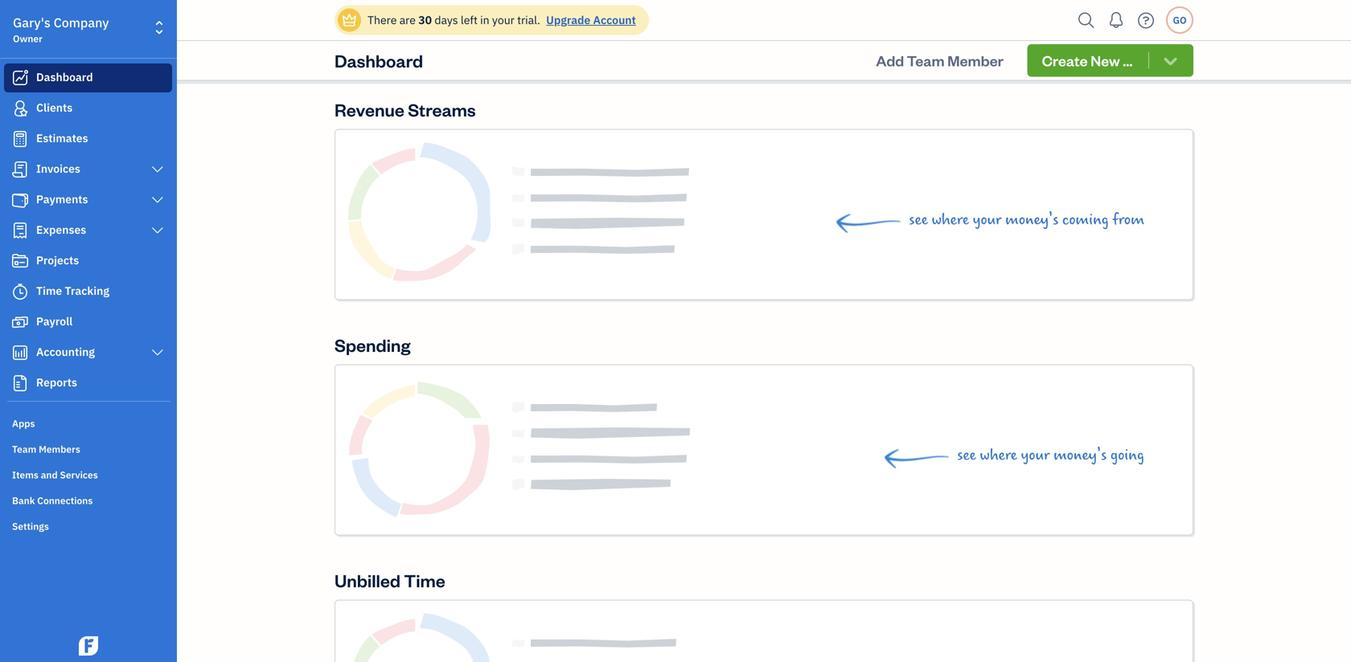 Task type: vqa. For each thing, say whether or not it's contained in the screenshot.
leftmost Team
yes



Task type: locate. For each thing, give the bounding box(es) containing it.
reports
[[36, 375, 77, 390]]

there
[[368, 12, 397, 27]]

where for see where your money's coming from
[[932, 211, 969, 229]]

0 vertical spatial team
[[907, 51, 945, 70]]

1 vertical spatial chevron large down image
[[150, 224, 165, 237]]

money's left "coming"
[[1005, 211, 1059, 229]]

apps
[[12, 417, 35, 430]]

your for see where your money's coming from
[[973, 211, 1002, 229]]

connections
[[37, 495, 93, 507]]

members
[[39, 443, 80, 456]]

where for see where your money's going
[[980, 447, 1017, 464]]

dashboard up clients
[[36, 70, 93, 84]]

create new …
[[1042, 51, 1133, 70]]

0 horizontal spatial time
[[36, 283, 62, 298]]

estimates link
[[4, 125, 172, 154]]

chevron large down image
[[150, 163, 165, 176]]

apps link
[[4, 411, 172, 435]]

0 vertical spatial chevron large down image
[[150, 194, 165, 207]]

create new … button
[[1027, 44, 1193, 77]]

unbilled
[[335, 569, 401, 592]]

team members link
[[4, 437, 172, 461]]

0 vertical spatial your
[[492, 12, 515, 27]]

1 vertical spatial time
[[404, 569, 445, 592]]

new
[[1091, 51, 1120, 70]]

0 vertical spatial time
[[36, 283, 62, 298]]

gary's company owner
[[13, 14, 109, 45]]

0 horizontal spatial dashboard
[[36, 70, 93, 84]]

dashboard image
[[10, 70, 30, 86]]

0 vertical spatial see
[[909, 211, 928, 229]]

team right add
[[907, 51, 945, 70]]

1 horizontal spatial your
[[973, 211, 1002, 229]]

dashboard down there
[[335, 49, 423, 72]]

30
[[418, 12, 432, 27]]

expense image
[[10, 223, 30, 239]]

team
[[907, 51, 945, 70], [12, 443, 36, 456]]

chart image
[[10, 345, 30, 361]]

payroll
[[36, 314, 73, 329]]

from
[[1113, 211, 1144, 229]]

0 horizontal spatial where
[[932, 211, 969, 229]]

tracking
[[65, 283, 109, 298]]

notifications image
[[1103, 4, 1129, 36]]

bank connections
[[12, 495, 93, 507]]

1 vertical spatial money's
[[1053, 447, 1107, 464]]

money's
[[1005, 211, 1059, 229], [1053, 447, 1107, 464]]

revenue streams
[[335, 98, 476, 121]]

1 vertical spatial team
[[12, 443, 36, 456]]

2 horizontal spatial your
[[1021, 447, 1050, 464]]

1 horizontal spatial dashboard
[[335, 49, 423, 72]]

revenue
[[335, 98, 404, 121]]

1 vertical spatial where
[[980, 447, 1017, 464]]

there are 30 days left in your trial. upgrade account
[[368, 12, 636, 27]]

1 horizontal spatial see
[[957, 447, 976, 464]]

your for see where your money's going
[[1021, 447, 1050, 464]]

estimate image
[[10, 131, 30, 147]]

time right timer icon
[[36, 283, 62, 298]]

dashboard
[[335, 49, 423, 72], [36, 70, 93, 84]]

see
[[909, 211, 928, 229], [957, 447, 976, 464]]

estimates
[[36, 131, 88, 146]]

expenses
[[36, 222, 86, 237]]

dashboard inside main element
[[36, 70, 93, 84]]

1 horizontal spatial where
[[980, 447, 1017, 464]]

money's left going
[[1053, 447, 1107, 464]]

0 horizontal spatial your
[[492, 12, 515, 27]]

1 vertical spatial your
[[973, 211, 1002, 229]]

team inside 'button'
[[907, 51, 945, 70]]

go to help image
[[1133, 8, 1159, 33]]

report image
[[10, 376, 30, 392]]

chevrondown image
[[1161, 52, 1180, 69]]

time inside time tracking link
[[36, 283, 62, 298]]

member
[[947, 51, 1004, 70]]

0 vertical spatial money's
[[1005, 211, 1059, 229]]

add
[[876, 51, 904, 70]]

team down apps
[[12, 443, 36, 456]]

2 vertical spatial chevron large down image
[[150, 347, 165, 359]]

1 vertical spatial see
[[957, 447, 976, 464]]

time
[[36, 283, 62, 298], [404, 569, 445, 592]]

1 horizontal spatial team
[[907, 51, 945, 70]]

1 chevron large down image from the top
[[150, 194, 165, 207]]

0 horizontal spatial team
[[12, 443, 36, 456]]

your
[[492, 12, 515, 27], [973, 211, 1002, 229], [1021, 447, 1050, 464]]

clients link
[[4, 94, 172, 123]]

money's for coming
[[1005, 211, 1059, 229]]

chevron large down image
[[150, 194, 165, 207], [150, 224, 165, 237], [150, 347, 165, 359]]

left
[[461, 12, 478, 27]]

time right unbilled on the left bottom
[[404, 569, 445, 592]]

3 chevron large down image from the top
[[150, 347, 165, 359]]

coming
[[1062, 211, 1109, 229]]

unbilled time
[[335, 569, 445, 592]]

2 vertical spatial your
[[1021, 447, 1050, 464]]

main element
[[0, 0, 217, 663]]

invoices
[[36, 161, 80, 176]]

crown image
[[341, 12, 358, 29]]

0 horizontal spatial see
[[909, 211, 928, 229]]

in
[[480, 12, 489, 27]]

settings
[[12, 520, 49, 533]]

see where your money's coming from
[[909, 211, 1144, 229]]

dashboard link
[[4, 64, 172, 92]]

see where your money's going
[[957, 447, 1144, 464]]

items
[[12, 469, 38, 482]]

0 vertical spatial where
[[932, 211, 969, 229]]

company
[[54, 14, 109, 31]]

bank connections link
[[4, 488, 172, 512]]

2 chevron large down image from the top
[[150, 224, 165, 237]]

timer image
[[10, 284, 30, 300]]

where
[[932, 211, 969, 229], [980, 447, 1017, 464]]

going
[[1111, 447, 1144, 464]]



Task type: describe. For each thing, give the bounding box(es) containing it.
add team member
[[876, 51, 1004, 70]]

accounting link
[[4, 339, 172, 368]]

upgrade
[[546, 12, 590, 27]]

project image
[[10, 253, 30, 269]]

and
[[41, 469, 58, 482]]

projects link
[[4, 247, 172, 276]]

see for see where your money's coming from
[[909, 211, 928, 229]]

reports link
[[4, 369, 172, 398]]

go button
[[1166, 6, 1193, 34]]

settings link
[[4, 514, 172, 538]]

accounting
[[36, 345, 95, 359]]

are
[[399, 12, 416, 27]]

chevron large down image for payments
[[150, 194, 165, 207]]

search image
[[1074, 8, 1099, 33]]

invoices link
[[4, 155, 172, 184]]

payroll link
[[4, 308, 172, 337]]

clients
[[36, 100, 73, 115]]

items and services link
[[4, 462, 172, 487]]

owner
[[13, 32, 42, 45]]

days
[[435, 12, 458, 27]]

freshbooks image
[[76, 637, 101, 656]]

time tracking link
[[4, 277, 172, 306]]

trial.
[[517, 12, 540, 27]]

team members
[[12, 443, 80, 456]]

go
[[1173, 14, 1187, 27]]

money image
[[10, 314, 30, 331]]

bank
[[12, 495, 35, 507]]

payments
[[36, 192, 88, 207]]

time tracking
[[36, 283, 109, 298]]

invoice image
[[10, 162, 30, 178]]

see for see where your money's going
[[957, 447, 976, 464]]

streams
[[408, 98, 476, 121]]

projects
[[36, 253, 79, 268]]

money's for going
[[1053, 447, 1107, 464]]

chevron large down image for expenses
[[150, 224, 165, 237]]

…
[[1123, 51, 1133, 70]]

1 horizontal spatial time
[[404, 569, 445, 592]]

create
[[1042, 51, 1088, 70]]

team inside main element
[[12, 443, 36, 456]]

services
[[60, 469, 98, 482]]

upgrade account link
[[543, 12, 636, 27]]

payments link
[[4, 186, 172, 215]]

add team member button
[[862, 44, 1018, 77]]

spending
[[335, 334, 410, 357]]

chevron large down image for accounting
[[150, 347, 165, 359]]

client image
[[10, 101, 30, 117]]

gary's
[[13, 14, 51, 31]]

account
[[593, 12, 636, 27]]

expenses link
[[4, 216, 172, 245]]

payment image
[[10, 192, 30, 208]]

items and services
[[12, 469, 98, 482]]



